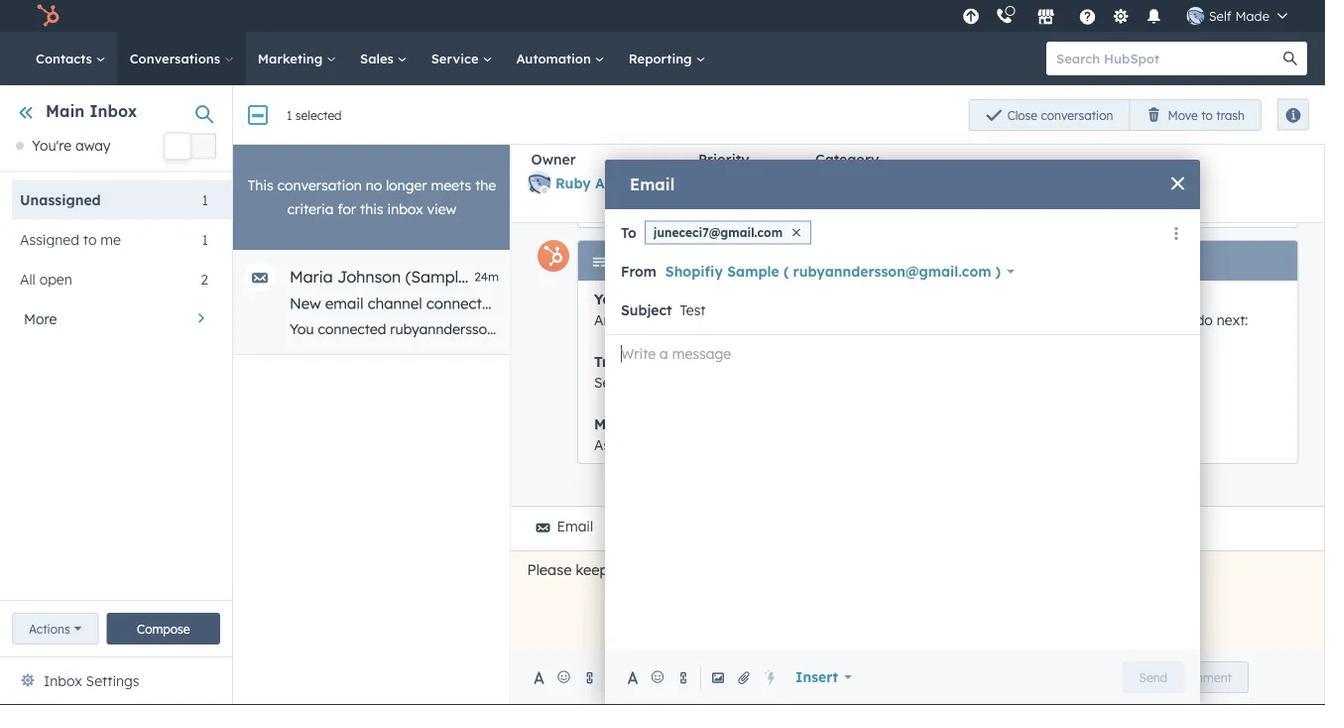 Task type: vqa. For each thing, say whether or not it's contained in the screenshot.
"Commerce" menu
no



Task type: describe. For each thing, give the bounding box(es) containing it.
you'd
[[1049, 320, 1085, 338]]

new inside new email channel connected to hubspot you connected rubyanndersson@gmail.com any new emails sent to this address will also appear here. choose what you'd like to do next:  try it out send yourse
[[610, 320, 636, 338]]

sample
[[727, 263, 779, 280]]

move
[[1168, 108, 1198, 123]]

out inside new email channel connected to hubspot you connected rubyanndersson@gmail.com any new emails sent to this address will also appear here. choose what you'd like to do next:  try it out send yourse
[[1224, 320, 1246, 338]]

help button
[[1071, 0, 1105, 32]]

(sample inside new form channel connected heading
[[679, 117, 736, 134]]

send button
[[1123, 662, 1185, 694]]

(sample inside row
[[405, 267, 467, 287]]

an
[[613, 561, 630, 579]]

new form channel connected
[[571, 93, 803, 113]]

inbox settings
[[44, 673, 139, 690]]

unassigned
[[20, 191, 101, 208]]

24m
[[475, 269, 499, 284]]

view
[[427, 200, 457, 218]]

form inside try it out send a test submission from any page where your form is published.
[[926, 374, 957, 391]]

from
[[621, 263, 657, 280]]

conversations link
[[118, 32, 246, 85]]

Open button
[[286, 99, 350, 130]]

marketplaces image
[[1038, 9, 1055, 27]]

like inside you connected default ticket form (nov 1, 2023 11:28:05 am) any new submissions to this form will also appear here as tickets. choose what you'd like to do next:
[[1153, 311, 1174, 328]]

ticket
[[755, 290, 794, 308]]

away
[[75, 137, 111, 154]]

inbox inside inbox settings link
[[44, 673, 82, 690]]

choose inside you connected default ticket form (nov 1, 2023 11:28:05 am) any new submissions to this form will also appear here as tickets. choose what you'd like to do next:
[[1024, 311, 1073, 328]]

conversations
[[130, 50, 224, 66]]

close image
[[793, 229, 801, 237]]

manage form channel settings assign incoming form submissions to your team.
[[594, 415, 915, 453]]

ago
[[1070, 117, 1096, 134]]

close conversation
[[1008, 108, 1114, 123]]

rubyanndersson@gmail.com inside popup button
[[793, 263, 992, 280]]

add comment group
[[1136, 662, 1249, 694]]

maria johnson (sample contact) inside maria johnson (sample contact) link
[[571, 117, 800, 134]]

settings image
[[1112, 8, 1130, 26]]

manage
[[594, 415, 650, 433]]

where
[[849, 374, 889, 391]]

eye
[[634, 561, 659, 579]]

any inside new email channel connected to hubspot you connected rubyanndersson@gmail.com any new emails sent to this address will also appear here. choose what you'd like to do next:  try it out send yourse
[[581, 320, 606, 338]]

junececi7@gmail.com
[[654, 225, 783, 240]]

next: inside new email channel connected to hubspot you connected rubyanndersson@gmail.com any new emails sent to this address will also appear here. choose what you'd like to do next:  try it out send yourse
[[1153, 320, 1184, 338]]

2
[[201, 270, 208, 288]]

this for ticket
[[754, 311, 777, 328]]

sent
[[686, 320, 714, 338]]

you inside new email channel connected to hubspot you connected rubyanndersson@gmail.com any new emails sent to this address will also appear here. choose what you'd like to do next:  try it out send yourse
[[290, 320, 314, 338]]

channel for manage form channel settings assign incoming form submissions to your team.
[[692, 415, 746, 433]]

also for hubspot
[[843, 320, 870, 338]]

incoming
[[641, 436, 701, 453]]

hubspot image
[[36, 4, 60, 28]]

send inside button
[[1140, 670, 1168, 685]]

channel for new form channel connected
[[654, 93, 716, 113]]

settings
[[751, 415, 805, 433]]

close image
[[1172, 177, 1185, 190]]

here.
[[925, 320, 956, 338]]

do inside you connected default ticket form (nov 1, 2023 11:28:05 am) any new submissions to this form will also appear here as tickets. choose what you'd like to do next:
[[1196, 311, 1213, 328]]

form up incoming
[[654, 415, 688, 433]]

all
[[20, 270, 35, 288]]

compose button
[[107, 613, 220, 645]]

submissions inside you connected default ticket form (nov 1, 2023 11:28:05 am) any new submissions to this form will also appear here as tickets. choose what you'd like to do next:
[[653, 311, 733, 328]]

add comment button
[[1136, 662, 1249, 694]]

connected down 24m
[[426, 294, 500, 313]]

try inside new email channel connected to hubspot you connected rubyanndersson@gmail.com any new emails sent to this address will also appear here. choose what you'd like to do next:  try it out send yourse
[[1188, 320, 1208, 338]]

try it out send a test submission from any page where your form is published.
[[594, 353, 1045, 391]]

1,
[[874, 290, 885, 308]]

channel for new email channel connected to hubspot you connected rubyanndersson@gmail.com any new emails sent to this address will also appear here. choose what you'd like to do next:  try it out send yourse
[[368, 294, 422, 313]]

automation link
[[504, 32, 617, 85]]

what inside you connected default ticket form (nov 1, 2023 11:28:05 am) any new submissions to this form will also appear here as tickets. choose what you'd like to do next:
[[1077, 311, 1110, 328]]

submission
[[672, 374, 745, 391]]

self
[[1209, 7, 1232, 24]]

assigned
[[20, 231, 79, 248]]

made
[[1236, 7, 1270, 24]]

marketing
[[258, 50, 326, 66]]

contact) inside row
[[472, 267, 537, 287]]

new inside you connected default ticket form (nov 1, 2023 11:28:05 am) any new submissions to this form will also appear here as tickets. choose what you'd like to do next:
[[623, 311, 649, 328]]

it inside try it out send a test submission from any page where your form is published.
[[621, 353, 630, 370]]

comment
[[1179, 670, 1232, 685]]

johnson inside email from maria johnson (sample contact) with subject new email channel connected to hubspot row
[[337, 267, 401, 287]]

1 for unassigned
[[202, 191, 208, 208]]

help image
[[1079, 9, 1097, 27]]

maria johnson (sample contact) inside email from maria johnson (sample contact) with subject new email channel connected to hubspot row
[[290, 267, 537, 287]]

Search HubSpot search field
[[1047, 42, 1290, 75]]

to inside button
[[1202, 108, 1213, 123]]

criteria
[[287, 200, 334, 218]]

hubspot inside new form channel connected heading
[[860, 117, 918, 134]]

like inside new email channel connected to hubspot you connected rubyanndersson@gmail.com any new emails sent to this address will also appear here. choose what you'd like to do next:  try it out send yourse
[[1089, 320, 1110, 338]]

you connected default ticket form (nov 1, 2023 11:28:05 am) any new submissions to this form will also appear here as tickets. choose what you'd like to do next:
[[594, 290, 1248, 328]]

upgrade image
[[963, 8, 980, 26]]

conversation for close
[[1041, 108, 1114, 123]]

for
[[338, 200, 356, 218]]

search button
[[1274, 42, 1308, 75]]

assigned to me
[[20, 231, 121, 248]]

actions
[[29, 622, 70, 636]]

will for (nov
[[816, 311, 837, 328]]

maria inside new form channel connected heading
[[571, 117, 612, 134]]

please
[[527, 561, 572, 579]]

2023
[[889, 290, 922, 308]]

)
[[996, 263, 1001, 280]]

shopifiy sample ( rubyanndersson@gmail.com )
[[666, 263, 1001, 280]]

main
[[46, 101, 85, 121]]

close
[[1008, 108, 1038, 123]]

minutes
[[1015, 117, 1067, 134]]

search image
[[1284, 52, 1298, 65]]

trash
[[1217, 108, 1245, 123]]

category
[[816, 151, 879, 168]]

11:28
[[834, 254, 861, 269]]

reporting link
[[617, 32, 718, 85]]

published.
[[975, 374, 1041, 391]]

11:28 am
[[834, 254, 883, 269]]

conversation for this
[[277, 177, 362, 194]]

emails
[[640, 320, 682, 338]]

created
[[939, 117, 992, 134]]

owner
[[531, 151, 576, 168]]

try inside try it out send a test submission from any page where your form is published.
[[594, 353, 616, 370]]

• created 22 minutes ago
[[927, 117, 1096, 134]]

email button
[[512, 507, 618, 551]]

move to trash button
[[1130, 99, 1262, 131]]

address
[[763, 320, 814, 338]]

1 link opens in a new window image from the top
[[804, 120, 818, 135]]

yourse
[[1286, 320, 1326, 338]]

add
[[1153, 670, 1176, 685]]

2 link opens in a new window image from the top
[[804, 121, 818, 134]]

appear for (nov
[[871, 311, 919, 328]]

insert for add comment
[[702, 669, 745, 686]]

email inside button
[[557, 518, 593, 535]]

from inside new form channel connected heading
[[825, 117, 856, 134]]

main inbox
[[46, 101, 137, 121]]

choose inside new email channel connected to hubspot you connected rubyanndersson@gmail.com any new emails sent to this address will also appear here. choose what you'd like to do next:  try it out send yourse
[[960, 320, 1009, 338]]

1 horizontal spatial email
[[630, 175, 675, 194]]

automation
[[516, 50, 595, 66]]

also for (nov
[[841, 311, 868, 328]]

team.
[[874, 436, 911, 453]]

insert button for add comment
[[689, 658, 771, 698]]

new form channel connected heading
[[512, 85, 1326, 145]]

email from maria johnson (sample contact) with subject new email channel connected to hubspot row
[[233, 250, 1326, 355]]

open group
[[286, 99, 420, 130]]

all open
[[20, 270, 72, 288]]

1 link opens in a new window image from the top
[[807, 95, 823, 115]]

this inside this conversation no longer meets the criteria for this inbox view
[[360, 200, 384, 218]]

group inside new form channel connected heading
[[1237, 99, 1310, 130]]

anderson
[[595, 175, 661, 192]]

from hubspot
[[825, 117, 918, 134]]

on
[[663, 561, 680, 579]]

this
[[248, 177, 274, 194]]

new for new email channel connected to hubspot you connected rubyanndersson@gmail.com any new emails sent to this address will also appear here. choose what you'd like to do next:  try it out send yourse
[[290, 294, 321, 313]]

1 for assigned to me
[[202, 231, 208, 248]]

calling icon image
[[996, 8, 1014, 26]]



Task type: locate. For each thing, give the bounding box(es) containing it.
22
[[996, 117, 1011, 134]]

2 insert from the left
[[796, 669, 839, 686]]

your inside manage form channel settings assign incoming form submissions to your team.
[[841, 436, 870, 453]]

it right you'd
[[1211, 320, 1220, 338]]

self made button
[[1175, 0, 1300, 32]]

out
[[1224, 320, 1246, 338], [635, 353, 658, 370]]

link opens in a new window image
[[807, 95, 823, 115], [807, 97, 823, 113]]

(sample down junececi7@gmail.com
[[706, 254, 755, 269]]

you're
[[32, 137, 72, 154]]

will inside you connected default ticket form (nov 1, 2023 11:28:05 am) any new submissions to this form will also appear here as tickets. choose what you'd like to do next:
[[816, 311, 837, 328]]

appear inside new email channel connected to hubspot you connected rubyanndersson@gmail.com any new emails sent to this address will also appear here. choose what you'd like to do next:  try it out send yourse
[[873, 320, 921, 338]]

form left is
[[926, 374, 957, 391]]

rubyanndersson@gmail.com down 24m
[[390, 320, 577, 338]]

any
[[594, 311, 619, 328], [581, 320, 606, 338]]

toolbar
[[527, 151, 1309, 214]]

inbox left settings
[[44, 673, 82, 690]]

hubspot left •
[[860, 117, 918, 134]]

insert for send
[[796, 669, 839, 686]]

form down reporting on the top
[[611, 93, 649, 113]]

1 horizontal spatial maria
[[571, 117, 612, 134]]

insert button for send
[[783, 658, 865, 698]]

this!
[[684, 561, 712, 579]]

connected up emails
[[624, 290, 696, 308]]

do inside new email channel connected to hubspot you connected rubyanndersson@gmail.com any new emails sent to this address will also appear here. choose what you'd like to do next:  try it out send yourse
[[1132, 320, 1149, 338]]

your right where
[[892, 374, 922, 391]]

email up to
[[630, 175, 675, 194]]

connected inside you connected default ticket form (nov 1, 2023 11:28:05 am) any new submissions to this form will also appear here as tickets. choose what you'd like to do next:
[[624, 290, 696, 308]]

1 horizontal spatial you
[[594, 290, 620, 308]]

0 horizontal spatial like
[[1089, 320, 1110, 338]]

choose right tickets.
[[1024, 311, 1073, 328]]

1 horizontal spatial inbox
[[89, 101, 137, 121]]

new down from
[[623, 311, 649, 328]]

new inside new email channel connected to hubspot you connected rubyanndersson@gmail.com any new emails sent to this address will also appear here. choose what you'd like to do next:  try it out send yourse
[[290, 294, 321, 313]]

will for hubspot
[[818, 320, 839, 338]]

1 insert button from the left
[[689, 658, 771, 698]]

this down no
[[360, 200, 384, 218]]

ruby
[[556, 175, 591, 192]]

keep
[[576, 561, 609, 579]]

0 horizontal spatial what
[[1013, 320, 1045, 338]]

maria johnson (sample contact) row group
[[233, 145, 1326, 355]]

1 vertical spatial from
[[749, 374, 780, 391]]

0 horizontal spatial insert
[[702, 669, 745, 686]]

more info image
[[818, 257, 830, 269]]

new form channel connected link
[[571, 93, 827, 115]]

2 link opens in a new window image from the top
[[807, 97, 823, 113]]

contact) inside new form channel connected heading
[[740, 117, 800, 134]]

more
[[24, 310, 57, 327]]

1 vertical spatial hubspot
[[523, 294, 584, 313]]

maria johnson (sample contact)
[[571, 117, 800, 134], [614, 254, 810, 269], [290, 267, 537, 287]]

inbox
[[89, 101, 137, 121], [44, 673, 82, 690]]

what
[[1077, 311, 1110, 328], [1013, 320, 1045, 338]]

1
[[287, 108, 292, 123], [202, 191, 208, 208], [202, 231, 208, 248]]

marketing link
[[246, 32, 348, 85]]

do
[[1196, 311, 1213, 328], [1132, 320, 1149, 338]]

1 horizontal spatial insert button
[[783, 658, 865, 698]]

inbox up away
[[89, 101, 137, 121]]

channel up maria johnson (sample contact) link
[[654, 93, 716, 113]]

johnson inside maria johnson (sample contact) link
[[616, 117, 675, 134]]

link opens in a new window image
[[804, 120, 818, 135], [804, 121, 818, 134]]

2 horizontal spatial send
[[1250, 320, 1283, 338]]

2 insert button from the left
[[783, 658, 865, 698]]

1 vertical spatial rubyanndersson@gmail.com
[[390, 320, 577, 338]]

out up test
[[635, 353, 658, 370]]

contacts link
[[24, 32, 118, 85]]

upgrade link
[[959, 5, 984, 26]]

form down ticket on the right of page
[[781, 311, 812, 328]]

appear inside you connected default ticket form (nov 1, 2023 11:28:05 am) any new submissions to this form will also appear here as tickets. choose what you'd like to do next:
[[871, 311, 919, 328]]

0 horizontal spatial choose
[[960, 320, 1009, 338]]

rubyanndersson@gmail.com up 2023
[[793, 263, 992, 280]]

1 vertical spatial submissions
[[740, 436, 820, 453]]

0 horizontal spatial email
[[557, 518, 593, 535]]

1 horizontal spatial insert
[[796, 669, 839, 686]]

hubspot inside new email channel connected to hubspot you connected rubyanndersson@gmail.com any new emails sent to this address will also appear here. choose what you'd like to do next:  try it out send yourse
[[523, 294, 584, 313]]

0 vertical spatial it
[[1211, 320, 1220, 338]]

1 horizontal spatial next:
[[1217, 311, 1248, 328]]

next: left yourse
[[1217, 311, 1248, 328]]

0 horizontal spatial inbox
[[44, 673, 82, 690]]

email up keep
[[557, 518, 593, 535]]

(
[[784, 263, 789, 280]]

what left you'd
[[1077, 311, 1110, 328]]

here
[[923, 311, 951, 328]]

1 horizontal spatial send
[[1140, 670, 1168, 685]]

0 vertical spatial you
[[594, 290, 620, 308]]

any
[[784, 374, 808, 391]]

will
[[816, 311, 837, 328], [818, 320, 839, 338]]

1 vertical spatial you
[[290, 320, 314, 338]]

any inside you connected default ticket form (nov 1, 2023 11:28:05 am) any new submissions to this form will also appear here as tickets. choose what you'd like to do next:
[[594, 311, 619, 328]]

selected
[[296, 108, 342, 123]]

your inside try it out send a test submission from any page where your form is published.
[[892, 374, 922, 391]]

send inside new email channel connected to hubspot you connected rubyanndersson@gmail.com any new emails sent to this address will also appear here. choose what you'd like to do next:  try it out send yourse
[[1250, 320, 1283, 338]]

send inside try it out send a test submission from any page where your form is published.
[[594, 374, 627, 391]]

also inside new email channel connected to hubspot you connected rubyanndersson@gmail.com any new emails sent to this address will also appear here. choose what you'd like to do next:  try it out send yourse
[[843, 320, 870, 338]]

new
[[571, 93, 606, 113], [1183, 107, 1208, 122], [290, 294, 321, 313]]

new left trash
[[1183, 107, 1208, 122]]

johnson down new form channel connected
[[616, 117, 675, 134]]

1 left this
[[202, 191, 208, 208]]

this
[[360, 200, 384, 218], [754, 311, 777, 328], [735, 320, 759, 338]]

channel down submission
[[692, 415, 746, 433]]

this inside you connected default ticket form (nov 1, 2023 11:28:05 am) any new submissions to this form will also appear here as tickets. choose what you'd like to do next:
[[754, 311, 777, 328]]

johnson
[[616, 117, 675, 134], [652, 254, 702, 269], [337, 267, 401, 287]]

this conversation no longer meets the criteria for this inbox view
[[248, 177, 496, 218]]

form right incoming
[[705, 436, 736, 453]]

1 horizontal spatial out
[[1224, 320, 1246, 338]]

as
[[955, 311, 970, 328]]

group containing close conversation
[[969, 99, 1262, 131]]

form down shopifiy sample ( rubyanndersson@gmail.com ) at the right of page
[[799, 290, 832, 308]]

self made menu
[[957, 0, 1302, 32]]

new for new
[[1183, 107, 1208, 122]]

1 horizontal spatial submissions
[[740, 436, 820, 453]]

try right you'd
[[1188, 320, 1208, 338]]

form
[[611, 93, 649, 113], [799, 290, 832, 308], [781, 311, 812, 328], [926, 374, 957, 391], [654, 415, 688, 433], [705, 436, 736, 453]]

you'd
[[1113, 311, 1149, 328]]

connected up priority
[[721, 93, 803, 113]]

0 horizontal spatial submissions
[[653, 311, 733, 328]]

new inside popup button
[[1183, 107, 1208, 122]]

new for new form channel connected
[[571, 93, 606, 113]]

maria up owner in the left top of the page
[[571, 117, 612, 134]]

1 horizontal spatial what
[[1077, 311, 1110, 328]]

2 horizontal spatial new
[[1183, 107, 1208, 122]]

contact) down close image
[[759, 254, 810, 269]]

1 horizontal spatial new
[[571, 93, 606, 113]]

it inside new email channel connected to hubspot you connected rubyanndersson@gmail.com any new emails sent to this address will also appear here. choose what you'd like to do next:  try it out send yourse
[[1211, 320, 1220, 338]]

out left yourse
[[1224, 320, 1246, 338]]

(sample down new form channel connected link
[[679, 117, 736, 134]]

your
[[892, 374, 922, 391], [841, 436, 870, 453]]

0 horizontal spatial insert button
[[689, 658, 771, 698]]

maria johnson (sample contact) down new form channel connected
[[571, 117, 800, 134]]

this for connected
[[735, 320, 759, 338]]

any left emails
[[581, 320, 606, 338]]

am
[[864, 254, 883, 269]]

main content
[[233, 0, 1326, 705]]

0 horizontal spatial conversation
[[277, 177, 362, 194]]

0 vertical spatial inbox
[[89, 101, 137, 121]]

hubspot
[[860, 117, 918, 134], [523, 294, 584, 313]]

toolbar containing owner
[[527, 151, 1309, 214]]

actions button
[[12, 613, 99, 645]]

1 vertical spatial conversation
[[277, 177, 362, 194]]

0 vertical spatial hubspot
[[860, 117, 918, 134]]

hubspot link
[[24, 4, 74, 28]]

(sample
[[679, 117, 736, 134], [706, 254, 755, 269], [405, 267, 467, 287]]

1 vertical spatial out
[[635, 353, 658, 370]]

maria inside row
[[290, 267, 333, 287]]

do right you'd
[[1196, 311, 1213, 328]]

1 horizontal spatial conversation
[[1041, 108, 1114, 123]]

0 horizontal spatial new
[[290, 294, 321, 313]]

priority
[[699, 151, 750, 168]]

longer
[[386, 177, 427, 194]]

0 vertical spatial submissions
[[653, 311, 733, 328]]

page
[[812, 374, 846, 391]]

it
[[1211, 320, 1220, 338], [621, 353, 630, 370]]

channel inside new email channel connected to hubspot you connected rubyanndersson@gmail.com any new emails sent to this address will also appear here. choose what you'd like to do next:  try it out send yourse
[[368, 294, 422, 313]]

contact) down the
[[472, 267, 537, 287]]

1 horizontal spatial rubyanndersson@gmail.com
[[793, 263, 992, 280]]

1 vertical spatial send
[[594, 374, 627, 391]]

add comment
[[1153, 670, 1232, 685]]

0 horizontal spatial maria
[[290, 267, 333, 287]]

new down automation link
[[571, 93, 606, 113]]

(sample left 24m
[[405, 267, 467, 287]]

conversation inside button
[[1041, 108, 1114, 123]]

maria down to
[[614, 254, 648, 269]]

notifications button
[[1138, 0, 1171, 32]]

ruby anderson image
[[1187, 7, 1205, 25]]

0 horizontal spatial from
[[749, 374, 780, 391]]

conversation up criteria
[[277, 177, 362, 194]]

what inside new email channel connected to hubspot you connected rubyanndersson@gmail.com any new emails sent to this address will also appear here. choose what you'd like to do next:  try it out send yourse
[[1013, 320, 1045, 338]]

try
[[1188, 320, 1208, 338], [594, 353, 616, 370]]

maria johnson (sample contact) link
[[571, 117, 821, 135]]

from inside try it out send a test submission from any page where your form is published.
[[749, 374, 780, 391]]

0 vertical spatial send
[[1250, 320, 1283, 338]]

like right you'd
[[1089, 320, 1110, 338]]

1 up 2 on the top
[[202, 231, 208, 248]]

from
[[825, 117, 856, 134], [749, 374, 780, 391]]

None text field
[[680, 291, 1173, 330]]

submissions down default
[[653, 311, 733, 328]]

calling icon button
[[988, 3, 1022, 29]]

conversation right 'close'
[[1041, 108, 1114, 123]]

1 horizontal spatial your
[[892, 374, 922, 391]]

channel inside manage form channel settings assign incoming form submissions to your team.
[[692, 415, 746, 433]]

maria johnson (sample contact) down inbox
[[290, 267, 537, 287]]

to
[[621, 224, 637, 241]]

your left team.
[[841, 436, 870, 453]]

rubyanndersson@gmail.com inside new email channel connected to hubspot you connected rubyanndersson@gmail.com any new emails sent to this address will also appear here. choose what you'd like to do next:  try it out send yourse
[[390, 320, 577, 338]]

0 vertical spatial conversation
[[1041, 108, 1114, 123]]

0 horizontal spatial do
[[1132, 320, 1149, 338]]

conversation inside this conversation no longer meets the criteria for this inbox view
[[277, 177, 362, 194]]

main content containing new form channel connected
[[233, 0, 1326, 705]]

what left you'd
[[1013, 320, 1045, 338]]

this down ticket on the right of page
[[754, 311, 777, 328]]

group
[[1237, 99, 1310, 130], [969, 99, 1262, 131]]

choose down am)
[[960, 320, 1009, 338]]

notifications image
[[1146, 9, 1164, 27]]

connected down email
[[318, 320, 386, 338]]

1 vertical spatial your
[[841, 436, 870, 453]]

assign
[[594, 436, 637, 453]]

insert
[[702, 669, 745, 686], [796, 669, 839, 686]]

0 vertical spatial out
[[1224, 320, 1246, 338]]

no
[[366, 177, 382, 194]]

0 horizontal spatial try
[[594, 353, 616, 370]]

0 vertical spatial 1
[[287, 108, 292, 123]]

to inside manage form channel settings assign incoming form submissions to your team.
[[824, 436, 837, 453]]

try up manage
[[594, 353, 616, 370]]

connected inside new form channel connected link
[[721, 93, 803, 113]]

contact) up priority
[[740, 117, 800, 134]]

marketplaces button
[[1026, 0, 1067, 32]]

1 selected
[[287, 108, 342, 123]]

new left email
[[290, 294, 321, 313]]

conversation
[[1041, 108, 1114, 123], [277, 177, 362, 194]]

2 vertical spatial 1
[[202, 231, 208, 248]]

1 insert from the left
[[702, 669, 745, 686]]

to
[[1202, 108, 1213, 123], [83, 231, 97, 248], [504, 294, 518, 313], [736, 311, 750, 328], [1178, 311, 1192, 328], [718, 320, 731, 338], [1114, 320, 1128, 338], [824, 436, 837, 453]]

you
[[594, 290, 620, 308], [290, 320, 314, 338]]

you're away image
[[16, 142, 24, 150]]

maria up email
[[290, 267, 333, 287]]

0 horizontal spatial rubyanndersson@gmail.com
[[390, 320, 577, 338]]

next: inside you connected default ticket form (nov 1, 2023 11:28:05 am) any new submissions to this form will also appear here as tickets. choose what you'd like to do next:
[[1217, 311, 1248, 328]]

this inside new email channel connected to hubspot you connected rubyanndersson@gmail.com any new emails sent to this address will also appear here. choose what you'd like to do next:  try it out send yourse
[[735, 320, 759, 338]]

1 vertical spatial it
[[621, 353, 630, 370]]

0 horizontal spatial next:
[[1153, 320, 1184, 338]]

submissions inside manage form channel settings assign incoming form submissions to your team.
[[740, 436, 820, 453]]

1 vertical spatial try
[[594, 353, 616, 370]]

1 horizontal spatial from
[[825, 117, 856, 134]]

test
[[643, 374, 668, 391]]

please keep an eye on this!
[[527, 561, 712, 579]]

like right you'd
[[1153, 311, 1174, 328]]

11:28:05
[[926, 290, 981, 308]]

0 horizontal spatial send
[[594, 374, 627, 391]]

you're away
[[32, 137, 111, 154]]

1 horizontal spatial like
[[1153, 311, 1174, 328]]

next: right you'd
[[1153, 320, 1184, 338]]

service
[[431, 50, 483, 66]]

2 vertical spatial send
[[1140, 670, 1168, 685]]

0 horizontal spatial you
[[290, 320, 314, 338]]

0 vertical spatial from
[[825, 117, 856, 134]]

•
[[927, 117, 932, 134]]

0 horizontal spatial your
[[841, 436, 870, 453]]

open
[[303, 107, 333, 122]]

0 horizontal spatial hubspot
[[523, 294, 584, 313]]

submissions down settings
[[740, 436, 820, 453]]

contacts
[[36, 50, 96, 66]]

1 vertical spatial channel
[[368, 294, 422, 313]]

0 vertical spatial try
[[1188, 320, 1208, 338]]

settings link
[[1109, 5, 1134, 26]]

johnson up email
[[337, 267, 401, 287]]

0 vertical spatial channel
[[654, 93, 716, 113]]

new down the subject
[[610, 320, 636, 338]]

0 horizontal spatial it
[[621, 353, 630, 370]]

johnson down junececi7@gmail.com
[[652, 254, 702, 269]]

meets
[[431, 177, 472, 194]]

0 vertical spatial email
[[630, 175, 675, 194]]

service link
[[419, 32, 504, 85]]

1 horizontal spatial do
[[1196, 311, 1213, 328]]

me
[[101, 231, 121, 248]]

from left the any
[[749, 374, 780, 391]]

maria johnson (sample contact) down junececi7@gmail.com
[[614, 254, 810, 269]]

settings
[[86, 673, 139, 690]]

any left the subject
[[594, 311, 619, 328]]

sales link
[[348, 32, 419, 85]]

0 vertical spatial rubyanndersson@gmail.com
[[793, 263, 992, 280]]

hubspot left the subject
[[523, 294, 584, 313]]

1 horizontal spatial it
[[1211, 320, 1220, 338]]

also inside you connected default ticket form (nov 1, 2023 11:28:05 am) any new submissions to this form will also appear here as tickets. choose what you'd like to do next:
[[841, 311, 868, 328]]

1 vertical spatial email
[[557, 518, 593, 535]]

the
[[475, 177, 496, 194]]

1 horizontal spatial choose
[[1024, 311, 1073, 328]]

1 vertical spatial inbox
[[44, 673, 82, 690]]

will inside new email channel connected to hubspot you connected rubyanndersson@gmail.com any new emails sent to this address will also appear here. choose what you'd like to do next:  try it out send yourse
[[818, 320, 839, 338]]

0 vertical spatial your
[[892, 374, 922, 391]]

out inside try it out send a test submission from any page where your form is published.
[[635, 353, 658, 370]]

it down the subject
[[621, 353, 630, 370]]

channel right email
[[368, 294, 422, 313]]

do right you'd
[[1132, 320, 1149, 338]]

2 vertical spatial channel
[[692, 415, 746, 433]]

inbox settings link
[[44, 670, 139, 694]]

1 horizontal spatial hubspot
[[860, 117, 918, 134]]

1 horizontal spatial try
[[1188, 320, 1208, 338]]

from up category
[[825, 117, 856, 134]]

0 horizontal spatial out
[[635, 353, 658, 370]]

1 left open
[[287, 108, 292, 123]]

channel inside heading
[[654, 93, 716, 113]]

2 horizontal spatial maria
[[614, 254, 648, 269]]

tickets.
[[974, 311, 1021, 328]]

you inside you connected default ticket form (nov 1, 2023 11:28:05 am) any new submissions to this form will also appear here as tickets. choose what you'd like to do next:
[[594, 290, 620, 308]]

form inside new form channel connected link
[[611, 93, 649, 113]]

appear for hubspot
[[873, 320, 921, 338]]

1 vertical spatial 1
[[202, 191, 208, 208]]

inbox
[[387, 200, 423, 218]]

this down default
[[735, 320, 759, 338]]

None button
[[349, 99, 420, 130]]

self made
[[1209, 7, 1270, 24]]



